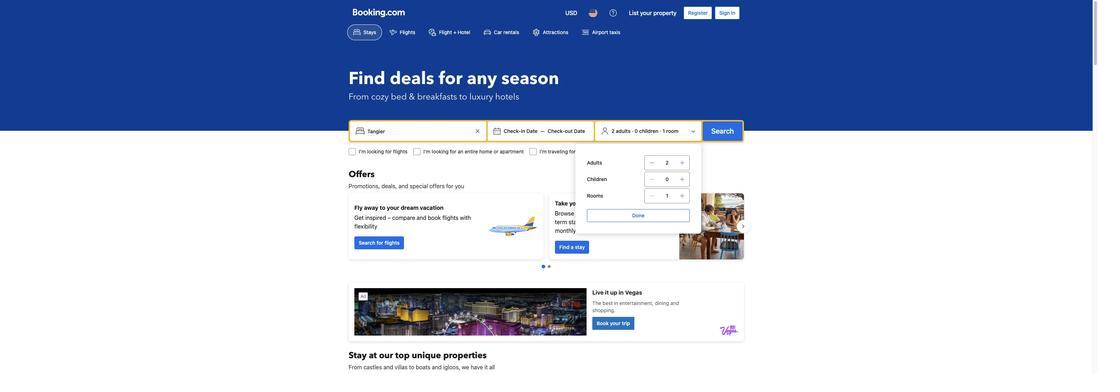 Task type: describe. For each thing, give the bounding box(es) containing it.
2 for 2 adults · 0 children · 1 room
[[612, 128, 615, 134]]

deals
[[390, 67, 434, 91]]

find for a
[[559, 244, 570, 250]]

monthly
[[555, 228, 576, 234]]

take
[[555, 200, 568, 207]]

find a stay
[[559, 244, 585, 250]]

long-
[[626, 210, 640, 217]]

a
[[571, 244, 574, 250]]

and right boats
[[432, 364, 442, 371]]

Where are you going? field
[[365, 125, 474, 138]]

term
[[555, 219, 567, 225]]

an
[[458, 148, 464, 155]]

from inside find deals for any season from cozy bed & breakfasts to luxury hotels
[[349, 91, 369, 103]]

done
[[632, 213, 645, 219]]

flight
[[439, 29, 452, 35]]

and inside offers promotions, deals, and special offers for you
[[399, 183, 408, 189]]

deals,
[[382, 183, 397, 189]]

i'm
[[359, 148, 366, 155]]

for inside region
[[377, 240, 383, 246]]

any
[[467, 67, 497, 91]]

booking.com image
[[353, 9, 405, 17]]

2 adults · 0 children · 1 room button
[[598, 124, 699, 138]]

unique
[[412, 350, 441, 362]]

attractions link
[[527, 24, 575, 40]]

children
[[587, 176, 607, 182]]

1 · from the left
[[632, 128, 634, 134]]

adults
[[616, 128, 631, 134]]

sign
[[720, 10, 730, 16]]

your for property
[[640, 10, 652, 16]]

room
[[666, 128, 679, 134]]

flexibility
[[355, 223, 377, 230]]

home
[[480, 148, 492, 155]]

looking for i'm
[[367, 148, 384, 155]]

flight + hotel link
[[423, 24, 476, 40]]

adults
[[587, 160, 602, 166]]

find deals for any season from cozy bed & breakfasts to luxury hotels
[[349, 67, 559, 103]]

2 date from the left
[[574, 128, 585, 134]]

and down our at bottom left
[[384, 364, 393, 371]]

i'm traveling for work
[[540, 148, 589, 155]]

done button
[[587, 209, 690, 222]]

offers
[[349, 169, 375, 181]]

in for check-
[[521, 128, 525, 134]]

list your property
[[629, 10, 677, 16]]

search for search
[[712, 127, 734, 135]]

yet
[[631, 200, 640, 207]]

hotel
[[458, 29, 470, 35]]

i'm looking for flights
[[359, 148, 408, 155]]

i'm looking for an entire home or apartment
[[423, 148, 524, 155]]

1 date from the left
[[527, 128, 538, 134]]

check-in date button
[[501, 125, 541, 138]]

igloos,
[[443, 364, 460, 371]]

2 for 2
[[666, 160, 669, 166]]

get
[[355, 215, 364, 221]]

your inside fly away to your dream vacation get inspired – compare and book flights with flexibility
[[387, 205, 399, 211]]

i'm for i'm traveling for work
[[540, 148, 547, 155]]

at inside "take your longest vacation yet browse properties offering long- term stays, many at reduced monthly rates."
[[601, 219, 606, 225]]

2 adults · 0 children · 1 room
[[612, 128, 679, 134]]

dream
[[401, 205, 419, 211]]

breakfasts
[[417, 91, 457, 103]]

rates.
[[578, 228, 592, 234]]

0 vertical spatial flights
[[393, 148, 408, 155]]

stay
[[349, 350, 367, 362]]

many
[[586, 219, 600, 225]]

compare
[[392, 215, 415, 221]]

fly
[[355, 205, 363, 211]]

to for for
[[459, 91, 467, 103]]

away
[[364, 205, 379, 211]]

with
[[460, 215, 471, 221]]

bed
[[391, 91, 407, 103]]

work
[[577, 148, 589, 155]]

1 vertical spatial 0
[[666, 176, 669, 182]]

2 vertical spatial flights
[[385, 240, 400, 246]]

flight + hotel
[[439, 29, 470, 35]]

for for any
[[439, 67, 463, 91]]

villas
[[395, 364, 408, 371]]

list your property link
[[625, 4, 681, 22]]

promotions,
[[349, 183, 380, 189]]

take your longest vacation yet browse properties offering long- term stays, many at reduced monthly rates.
[[555, 200, 640, 234]]

your for longest
[[569, 200, 582, 207]]

have
[[471, 364, 483, 371]]

vacation inside fly away to your dream vacation get inspired – compare and book flights with flexibility
[[420, 205, 444, 211]]

you
[[455, 183, 464, 189]]

entire
[[465, 148, 478, 155]]

stay
[[575, 244, 585, 250]]

airport taxis link
[[576, 24, 627, 40]]

rooms
[[587, 193, 603, 199]]

reduced
[[608, 219, 629, 225]]

castles
[[364, 364, 382, 371]]

to inside fly away to your dream vacation get inspired – compare and book flights with flexibility
[[380, 205, 386, 211]]

boats
[[416, 364, 431, 371]]

in for sign
[[731, 10, 736, 16]]

stay at our top unique properties from castles and villas to boats and igloos, we have it all
[[349, 350, 495, 371]]

book
[[428, 215, 441, 221]]

airport
[[592, 29, 608, 35]]

property
[[654, 10, 677, 16]]



Task type: vqa. For each thing, say whether or not it's contained in the screenshot.
Genius
no



Task type: locate. For each thing, give the bounding box(es) containing it.
properties up the many
[[576, 210, 603, 217]]

&
[[409, 91, 415, 103]]

vacation up book
[[420, 205, 444, 211]]

find
[[349, 67, 386, 91], [559, 244, 570, 250]]

0 horizontal spatial your
[[387, 205, 399, 211]]

stays,
[[569, 219, 584, 225]]

0 horizontal spatial 1
[[663, 128, 665, 134]]

0 vertical spatial 0
[[635, 128, 638, 134]]

1 vertical spatial 1
[[666, 193, 669, 199]]

rentals
[[504, 29, 519, 35]]

at right the many
[[601, 219, 606, 225]]

1 horizontal spatial check-
[[548, 128, 565, 134]]

special
[[410, 183, 428, 189]]

inspired
[[365, 215, 386, 221]]

browse
[[555, 210, 574, 217]]

search inside region
[[359, 240, 375, 246]]

0 vertical spatial 1
[[663, 128, 665, 134]]

check- right —
[[548, 128, 565, 134]]

date right "out"
[[574, 128, 585, 134]]

register
[[688, 10, 708, 16]]

1 vertical spatial properties
[[443, 350, 487, 362]]

1 vertical spatial find
[[559, 244, 570, 250]]

check- up apartment
[[504, 128, 521, 134]]

1 horizontal spatial find
[[559, 244, 570, 250]]

0
[[635, 128, 638, 134], [666, 176, 669, 182]]

for inside offers promotions, deals, and special offers for you
[[446, 183, 454, 189]]

find a stay link
[[555, 241, 589, 254]]

1 looking from the left
[[367, 148, 384, 155]]

i'm
[[423, 148, 431, 155], [540, 148, 547, 155]]

for left an
[[450, 148, 457, 155]]

for inside find deals for any season from cozy bed & breakfasts to luxury hotels
[[439, 67, 463, 91]]

2 down room
[[666, 160, 669, 166]]

usd button
[[561, 4, 582, 22]]

+
[[453, 29, 457, 35]]

2 · from the left
[[660, 128, 661, 134]]

find inside find deals for any season from cozy bed & breakfasts to luxury hotels
[[349, 67, 386, 91]]

flights
[[400, 29, 415, 35]]

in
[[731, 10, 736, 16], [521, 128, 525, 134]]

1 vertical spatial at
[[369, 350, 377, 362]]

0 horizontal spatial check-
[[504, 128, 521, 134]]

for down flexibility
[[377, 240, 383, 246]]

season
[[502, 67, 559, 91]]

vacation
[[606, 200, 629, 207], [420, 205, 444, 211]]

looking for i'm
[[432, 148, 449, 155]]

check-in date — check-out date
[[504, 128, 585, 134]]

list
[[629, 10, 639, 16]]

2 horizontal spatial your
[[640, 10, 652, 16]]

fly away to your dream vacation get inspired – compare and book flights with flexibility
[[355, 205, 471, 230]]

properties
[[576, 210, 603, 217], [443, 350, 487, 362]]

take your longest vacation yet image
[[680, 193, 744, 260]]

0 inside button
[[635, 128, 638, 134]]

properties up we
[[443, 350, 487, 362]]

to left luxury
[[459, 91, 467, 103]]

0 horizontal spatial at
[[369, 350, 377, 362]]

find inside region
[[559, 244, 570, 250]]

car rentals link
[[478, 24, 525, 40]]

attractions
[[543, 29, 569, 35]]

flights down –
[[385, 240, 400, 246]]

or
[[494, 148, 499, 155]]

· right children
[[660, 128, 661, 134]]

for up breakfasts
[[439, 67, 463, 91]]

from inside stay at our top unique properties from castles and villas to boats and igloos, we have it all
[[349, 364, 362, 371]]

1 vertical spatial search
[[359, 240, 375, 246]]

fly away to your dream vacation image
[[488, 201, 538, 252]]

at up castles
[[369, 350, 377, 362]]

2 check- from the left
[[548, 128, 565, 134]]

traveling
[[548, 148, 568, 155]]

and left book
[[417, 215, 427, 221]]

flights
[[393, 148, 408, 155], [443, 215, 459, 221], [385, 240, 400, 246]]

longest
[[583, 200, 604, 207]]

looking
[[367, 148, 384, 155], [432, 148, 449, 155]]

0 vertical spatial at
[[601, 219, 606, 225]]

—
[[541, 128, 545, 134]]

looking right i'm on the top of the page
[[367, 148, 384, 155]]

1 up done button
[[666, 193, 669, 199]]

0 vertical spatial in
[[731, 10, 736, 16]]

for left you
[[446, 183, 454, 189]]

2 looking from the left
[[432, 148, 449, 155]]

search for search for flights
[[359, 240, 375, 246]]

looking left an
[[432, 148, 449, 155]]

vacation inside "take your longest vacation yet browse properties offering long- term stays, many at reduced monthly rates."
[[606, 200, 629, 207]]

1 left room
[[663, 128, 665, 134]]

i'm left the traveling
[[540, 148, 547, 155]]

flights link
[[384, 24, 422, 40]]

0 vertical spatial from
[[349, 91, 369, 103]]

your right the take
[[569, 200, 582, 207]]

search for flights link
[[355, 237, 404, 250]]

vacation up the offering at the bottom right of page
[[606, 200, 629, 207]]

region containing take your longest vacation yet
[[343, 191, 750, 262]]

0 horizontal spatial vacation
[[420, 205, 444, 211]]

our
[[379, 350, 393, 362]]

i'm down where are you going? "field"
[[423, 148, 431, 155]]

for right i'm on the top of the page
[[385, 148, 392, 155]]

apartment
[[500, 148, 524, 155]]

for
[[439, 67, 463, 91], [385, 148, 392, 155], [450, 148, 457, 155], [570, 148, 576, 155], [446, 183, 454, 189], [377, 240, 383, 246]]

hotels
[[495, 91, 519, 103]]

1 from from the top
[[349, 91, 369, 103]]

check-out date button
[[545, 125, 588, 138]]

1 vertical spatial 2
[[666, 160, 669, 166]]

usd
[[566, 10, 577, 16]]

from
[[349, 91, 369, 103], [349, 364, 362, 371]]

0 vertical spatial to
[[459, 91, 467, 103]]

1 horizontal spatial properties
[[576, 210, 603, 217]]

check-
[[504, 128, 521, 134], [548, 128, 565, 134]]

2
[[612, 128, 615, 134], [666, 160, 669, 166]]

luxury
[[470, 91, 493, 103]]

taxis
[[610, 29, 621, 35]]

your inside "take your longest vacation yet browse properties offering long- term stays, many at reduced monthly rates."
[[569, 200, 582, 207]]

for left work
[[570, 148, 576, 155]]

sign in link
[[715, 6, 740, 19]]

0 horizontal spatial 0
[[635, 128, 638, 134]]

sign in
[[720, 10, 736, 16]]

progress bar
[[542, 265, 551, 269]]

0 horizontal spatial 2
[[612, 128, 615, 134]]

1 horizontal spatial 2
[[666, 160, 669, 166]]

0 vertical spatial search
[[712, 127, 734, 135]]

for for flights
[[385, 148, 392, 155]]

1
[[663, 128, 665, 134], [666, 193, 669, 199]]

2 from from the top
[[349, 364, 362, 371]]

at
[[601, 219, 606, 225], [369, 350, 377, 362]]

at inside stay at our top unique properties from castles and villas to boats and igloos, we have it all
[[369, 350, 377, 362]]

to
[[459, 91, 467, 103], [380, 205, 386, 211], [409, 364, 414, 371]]

top
[[395, 350, 410, 362]]

2 horizontal spatial to
[[459, 91, 467, 103]]

car rentals
[[494, 29, 519, 35]]

1 horizontal spatial vacation
[[606, 200, 629, 207]]

main content
[[343, 169, 750, 374]]

1 horizontal spatial 1
[[666, 193, 669, 199]]

search
[[712, 127, 734, 135], [359, 240, 375, 246]]

your up –
[[387, 205, 399, 211]]

0 vertical spatial find
[[349, 67, 386, 91]]

find for deals
[[349, 67, 386, 91]]

1 vertical spatial to
[[380, 205, 386, 211]]

1 horizontal spatial i'm
[[540, 148, 547, 155]]

for for an
[[450, 148, 457, 155]]

0 horizontal spatial looking
[[367, 148, 384, 155]]

offers promotions, deals, and special offers for you
[[349, 169, 464, 189]]

flights down where are you going? "field"
[[393, 148, 408, 155]]

register link
[[684, 6, 712, 19]]

1 inside 2 adults · 0 children · 1 room button
[[663, 128, 665, 134]]

to right away
[[380, 205, 386, 211]]

for for work
[[570, 148, 576, 155]]

properties inside stay at our top unique properties from castles and villas to boats and igloos, we have it all
[[443, 350, 487, 362]]

1 horizontal spatial to
[[409, 364, 414, 371]]

· right the adults
[[632, 128, 634, 134]]

to inside stay at our top unique properties from castles and villas to boats and igloos, we have it all
[[409, 364, 414, 371]]

and inside fly away to your dream vacation get inspired – compare and book flights with flexibility
[[417, 215, 427, 221]]

0 horizontal spatial to
[[380, 205, 386, 211]]

flights left with
[[443, 215, 459, 221]]

1 horizontal spatial at
[[601, 219, 606, 225]]

find up cozy on the top left
[[349, 67, 386, 91]]

offers
[[430, 183, 445, 189]]

1 horizontal spatial search
[[712, 127, 734, 135]]

0 horizontal spatial find
[[349, 67, 386, 91]]

1 check- from the left
[[504, 128, 521, 134]]

main content containing offers
[[343, 169, 750, 374]]

advertisement region
[[349, 283, 744, 342]]

your right list
[[640, 10, 652, 16]]

1 horizontal spatial 0
[[666, 176, 669, 182]]

car
[[494, 29, 502, 35]]

in left —
[[521, 128, 525, 134]]

region
[[343, 191, 750, 262]]

1 i'm from the left
[[423, 148, 431, 155]]

–
[[388, 215, 391, 221]]

0 horizontal spatial date
[[527, 128, 538, 134]]

0 horizontal spatial ·
[[632, 128, 634, 134]]

2 left the adults
[[612, 128, 615, 134]]

search button
[[703, 122, 743, 141]]

1 horizontal spatial date
[[574, 128, 585, 134]]

search for flights
[[359, 240, 400, 246]]

to right villas
[[409, 364, 414, 371]]

1 vertical spatial in
[[521, 128, 525, 134]]

1 vertical spatial flights
[[443, 215, 459, 221]]

0 vertical spatial 2
[[612, 128, 615, 134]]

and
[[399, 183, 408, 189], [417, 215, 427, 221], [384, 364, 393, 371], [432, 364, 442, 371]]

to inside find deals for any season from cozy bed & breakfasts to luxury hotels
[[459, 91, 467, 103]]

search inside button
[[712, 127, 734, 135]]

to for our
[[409, 364, 414, 371]]

find left a
[[559, 244, 570, 250]]

date left —
[[527, 128, 538, 134]]

0 horizontal spatial properties
[[443, 350, 487, 362]]

and right deals,
[[399, 183, 408, 189]]

0 horizontal spatial i'm
[[423, 148, 431, 155]]

properties inside "take your longest vacation yet browse properties offering long- term stays, many at reduced monthly rates."
[[576, 210, 603, 217]]

i'm for i'm looking for an entire home or apartment
[[423, 148, 431, 155]]

1 horizontal spatial ·
[[660, 128, 661, 134]]

from down stay
[[349, 364, 362, 371]]

1 horizontal spatial looking
[[432, 148, 449, 155]]

2 vertical spatial to
[[409, 364, 414, 371]]

all
[[489, 364, 495, 371]]

2 inside button
[[612, 128, 615, 134]]

0 horizontal spatial in
[[521, 128, 525, 134]]

0 horizontal spatial search
[[359, 240, 375, 246]]

1 vertical spatial from
[[349, 364, 362, 371]]

flights inside fly away to your dream vacation get inspired – compare and book flights with flexibility
[[443, 215, 459, 221]]

0 vertical spatial properties
[[576, 210, 603, 217]]

stays
[[364, 29, 376, 35]]

1 horizontal spatial your
[[569, 200, 582, 207]]

in right sign
[[731, 10, 736, 16]]

2 i'm from the left
[[540, 148, 547, 155]]

children
[[639, 128, 659, 134]]

1 horizontal spatial in
[[731, 10, 736, 16]]

from left cozy on the top left
[[349, 91, 369, 103]]

cozy
[[371, 91, 389, 103]]

airport taxis
[[592, 29, 621, 35]]



